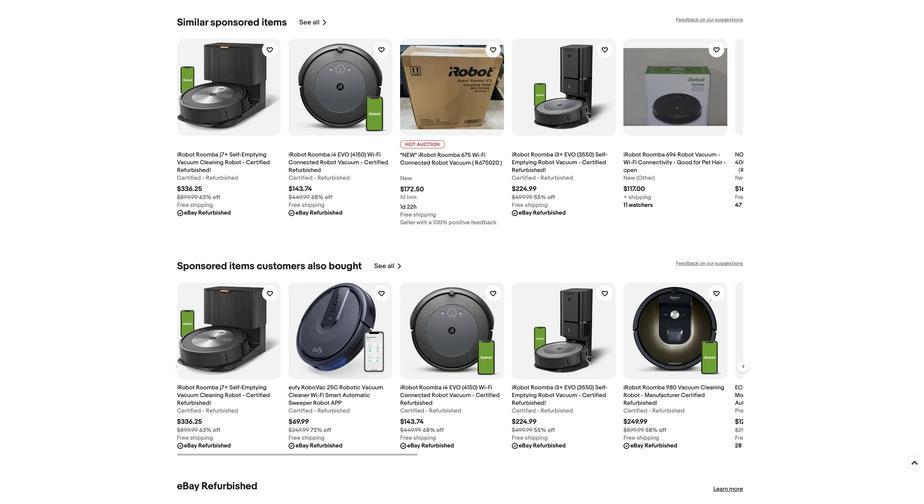 Task type: locate. For each thing, give the bounding box(es) containing it.
irobot inside irobot roomba 694 robot vacuum - wi-fi connectivity -  good for pet hair - open new (other) $117.00 + shipping 11 watchers
[[624, 151, 642, 159]]

1 vertical spatial (3550)
[[578, 385, 595, 392]]

feedback on our suggestions for sponsored items customers also bought
[[677, 261, 744, 267]]

$169.99 text field
[[736, 185, 758, 193]]

cleaner up sweeper
[[289, 392, 310, 400]]

$143.74 up previous price $449.99 68% off text field
[[289, 185, 312, 193]]

Seller with a 100% positive feedback text field
[[401, 219, 497, 227]]

see all link for sponsored items customers also bought
[[375, 261, 403, 273]]

ebay refurbished for the $69.99 "text box"
[[296, 443, 343, 450]]

1 vertical spatial $899.99
[[177, 427, 198, 435]]

1 horizontal spatial ebay refurbished text field
[[519, 210, 566, 217]]

$143.74 text field
[[401, 419, 424, 426]]

2 suggestions from the top
[[716, 261, 744, 267]]

fi for hot auction *new* irobot roomba 675 wi-fi connected robot vacuum ( r675020 )
[[482, 152, 486, 159]]

bought
[[329, 261, 362, 273]]

irobot roomba i4 evo (4150) wi-fi connected robot vacuum - certified refurbished certified - refurbished $143.74 $449.99 68% off free shipping
[[289, 151, 388, 209], [401, 385, 500, 442]]

63% down $336.25 text box
[[199, 427, 212, 435]]

2 irobot roomba i3+ evo (3550) self- emptying robot vacuum - certified refurbished! certified - refurbished $224.99 $499.99 55% off free shipping from the top
[[512, 385, 608, 442]]

0 vertical spatial previous price $899.99 63% off text field
[[177, 194, 220, 202]]

0 vertical spatial see all link
[[300, 17, 328, 29]]

2 horizontal spatial ebay refurbished text field
[[631, 443, 678, 450]]

1 vertical spatial see all
[[375, 263, 395, 271]]

1 previous price $499.99 55% off text field from the top
[[512, 194, 555, 202]]

1 vertical spatial previous price $499.99 55% off text field
[[512, 427, 555, 435]]

cleaning up $336.25 text box
[[200, 392, 224, 400]]

0 horizontal spatial $143.74
[[289, 185, 312, 193]]

new $172.50 52 bids 1d 22h free shipping seller with a 100% positive feedback
[[401, 175, 497, 227]]

2 (3550) from the top
[[578, 385, 595, 392]]

0 vertical spatial $249.99
[[624, 419, 648, 426]]

2 cleaner from the left
[[795, 392, 816, 400]]

0 vertical spatial robotic
[[796, 159, 817, 166]]

previous price $499.99 55% off text field
[[512, 194, 555, 202], [512, 427, 555, 435]]

0 vertical spatial i3+
[[555, 151, 563, 159]]

irobot
[[177, 151, 195, 159], [289, 151, 307, 159], [512, 151, 530, 159], [624, 151, 642, 159], [419, 152, 436, 159], [177, 385, 195, 392], [401, 385, 418, 392], [512, 385, 530, 392], [624, 385, 642, 392]]

j7+ for $69.99
[[220, 385, 228, 392]]

ebay refurbished for "$224.99" text box associated with $249.99
[[519, 443, 566, 450]]

1 horizontal spatial items
[[262, 17, 287, 29]]

cleaner down the n8,
[[795, 392, 816, 400]]

hot
[[406, 142, 416, 148]]

$449.99 down $143.74 text field
[[289, 194, 310, 201]]

0 horizontal spatial free shipping text field
[[177, 202, 213, 210]]

on for similar sponsored items
[[700, 17, 706, 23]]

1 $224.99 text field from the top
[[512, 185, 537, 193]]

shipping
[[629, 194, 652, 201], [749, 194, 772, 201], [190, 202, 213, 209], [302, 202, 325, 209], [525, 202, 548, 209], [414, 211, 436, 219], [190, 435, 213, 442], [302, 435, 325, 442], [414, 435, 436, 442], [525, 435, 548, 442], [637, 435, 660, 442], [749, 435, 772, 442]]

vacuum inside irobot roomba 980 vacuum cleaning robot - manufacturer certified refurbished! certified - refurbished $249.99 $599.99 58% off free shipping
[[678, 385, 700, 392]]

i3+
[[555, 151, 563, 159], [555, 385, 563, 392]]

cleaner inside the eufy robovac 25c robotic vacuum cleaner wi-fi smart automatic sweeper robot app certified - refurbished $69.99 $249.99 72% off free shipping
[[289, 392, 310, 400]]

(3550) for $249.99
[[578, 385, 595, 392]]

similar sponsored items
[[177, 17, 287, 29]]

0 horizontal spatial $449.99
[[289, 194, 310, 201]]

0 vertical spatial $143.74
[[289, 185, 312, 193]]

1 horizontal spatial see
[[375, 263, 386, 271]]

good
[[677, 159, 693, 166]]

1 i3+ from the top
[[555, 151, 563, 159]]

2 horizontal spatial certified - refurbished text field
[[624, 408, 685, 416]]

self-
[[230, 151, 242, 159], [596, 151, 608, 159], [230, 385, 242, 392], [596, 385, 608, 392]]

$336.25 for $143.74
[[177, 185, 202, 193]]

$899.99 for $143.74
[[177, 194, 198, 201]]

1 horizontal spatial see all link
[[375, 261, 403, 273]]

(4150) for previous price $449.99 68% off text box
[[462, 385, 478, 392]]

1 $224.99 from the top
[[512, 185, 537, 193]]

2 63% from the top
[[199, 427, 212, 435]]

suggestions
[[716, 17, 744, 23], [716, 261, 744, 267]]

0 horizontal spatial see
[[300, 19, 311, 27]]

roomba
[[196, 151, 219, 159], [308, 151, 330, 159], [531, 151, 554, 159], [643, 151, 665, 159], [438, 152, 460, 159], [196, 385, 219, 392], [420, 385, 442, 392], [531, 385, 554, 392], [643, 385, 665, 392]]

ebay refurbished for $143.74 text field
[[296, 210, 343, 217]]

eufy robovac 25c robotic vacuum cleaner wi-fi smart automatic sweeper robot app certified - refurbished $69.99 $249.99 72% off free shipping
[[289, 385, 384, 442]]

2 (other) from the left
[[749, 175, 767, 182]]

cleaner
[[289, 392, 310, 400], [795, 392, 816, 400]]

our
[[707, 17, 714, 23], [707, 261, 714, 267]]

a
[[429, 219, 432, 227]]

fi for eufy robovac 25c robotic vacuum cleaner wi-fi smart automatic sweeper robot app certified - refurbished $69.99 $249.99 72% off free shipping
[[320, 392, 324, 400]]

2 feedback on our suggestions link from the top
[[677, 261, 744, 267]]

0 vertical spatial all
[[313, 19, 320, 27]]

1 vertical spatial see all text field
[[375, 263, 395, 271]]

$249.99
[[624, 419, 648, 426], [289, 427, 309, 435]]

2 our from the top
[[707, 261, 714, 267]]

0 horizontal spatial robotic
[[340, 385, 361, 392]]

0 horizontal spatial (other)
[[637, 175, 655, 182]]

ebay refurbished text field for off
[[631, 443, 678, 450]]

free shipping text field for $899.99
[[177, 202, 213, 210]]

1 vertical spatial $224.99
[[512, 419, 537, 426]]

2 $899.99 from the top
[[177, 427, 198, 435]]

1 irobot roomba j7+ self-emptying vacuum cleaning robot - certified refurbished! certified - refurbished $336.25 $899.99 63% off free shipping from the top
[[177, 151, 270, 209]]

feedback for sponsored items customers also bought
[[677, 261, 699, 267]]

$899.99 for $69.99
[[177, 427, 198, 435]]

new inside irobot roomba 694 robot vacuum - wi-fi connectivity -  good for pet hair - open new (other) $117.00 + shipping 11 watchers
[[624, 175, 636, 182]]

2 i3+ from the top
[[555, 385, 563, 392]]

j7+ for $143.74
[[220, 151, 228, 159]]

vacuum
[[696, 151, 717, 159], [783, 151, 804, 159], [177, 159, 199, 166], [338, 159, 360, 166], [556, 159, 578, 166], [818, 159, 840, 166], [450, 159, 471, 167], [362, 385, 384, 392], [678, 385, 700, 392], [177, 392, 199, 400], [450, 392, 471, 400], [556, 392, 578, 400], [754, 392, 776, 400]]

- inside the eufy robovac 25c robotic vacuum cleaner wi-fi smart automatic sweeper robot app certified - refurbished $69.99 $249.99 72% off free shipping
[[314, 408, 316, 415]]

customers
[[257, 261, 306, 273]]

vacuum inside irobot roomba 694 robot vacuum - wi-fi connectivity -  good for pet hair - open new (other) $117.00 + shipping 11 watchers
[[696, 151, 717, 159]]

63% down $336.25 text field
[[199, 194, 212, 201]]

2 irobot roomba j7+ self-emptying vacuum cleaning robot - certified refurbished! certified - refurbished $336.25 $899.99 63% off free shipping from the top
[[177, 385, 270, 442]]

0 vertical spatial items
[[262, 17, 287, 29]]

2 $224.99 from the top
[[512, 419, 537, 426]]

1 vertical spatial $224.99 text field
[[512, 419, 537, 426]]

0 horizontal spatial see all link
[[300, 17, 328, 29]]

q11
[[755, 151, 764, 159]]

irobot inside irobot roomba 980 vacuum cleaning robot - manufacturer certified refurbished! certified - refurbished $249.99 $599.99 58% off free shipping
[[624, 385, 642, 392]]

1 vertical spatial cleaning
[[701, 385, 725, 392]]

robotic down and
[[796, 159, 817, 166]]

1 irobot roomba i3+ evo (3550) self- emptying robot vacuum - certified refurbished! certified - refurbished $224.99 $499.99 55% off free shipping from the top
[[512, 151, 608, 209]]

1 feedback on our suggestions link from the top
[[677, 17, 744, 23]]

1 vertical spatial 63%
[[199, 427, 212, 435]]

$449.99 down $143.74 text box
[[401, 427, 422, 435]]

0 horizontal spatial i4
[[332, 151, 337, 159]]

wi- inside hot auction *new* irobot roomba 675 wi-fi connected robot vacuum ( r675020 )
[[473, 152, 482, 159]]

1 vertical spatial $449.99
[[401, 427, 422, 435]]

robotic
[[796, 159, 817, 166], [340, 385, 361, 392]]

1 $499.99 from the top
[[512, 194, 533, 201]]

1 horizontal spatial $449.99
[[401, 427, 422, 435]]

previous price $899.99 63% off text field down $336.25 text box
[[177, 427, 220, 435]]

0 vertical spatial 63%
[[199, 194, 212, 201]]

68% down $143.74 text box
[[423, 427, 435, 435]]

previous price $449.99 68% off text field
[[289, 194, 333, 202]]

1 vertical spatial our
[[707, 261, 714, 267]]

See all text field
[[300, 19, 320, 27], [375, 263, 395, 271]]

1 vertical spatial irobot roomba i4 evo (4150) wi-fi connected robot vacuum - certified refurbished certified - refurbished $143.74 $449.99 68% off free shipping
[[401, 385, 500, 442]]

all for similar sponsored items
[[313, 19, 320, 27]]

new down open
[[624, 175, 636, 182]]

$172.50
[[401, 186, 424, 194]]

New (Other) text field
[[624, 175, 655, 182]]

ebay refurbished text field for $143.74
[[408, 443, 454, 450]]

2 feedback on our suggestions from the top
[[677, 261, 744, 267]]

1 horizontal spatial cleaner
[[795, 392, 816, 400]]

0 vertical spatial $336.25
[[177, 185, 202, 193]]

Free shipping text field
[[736, 194, 772, 202], [289, 202, 325, 210], [401, 211, 436, 219], [177, 435, 213, 443], [289, 435, 325, 443], [401, 435, 436, 443], [512, 435, 548, 443], [736, 435, 772, 443]]

0 horizontal spatial irobot roomba i4 evo (4150) wi-fi connected robot vacuum - certified refurbished certified - refurbished $143.74 $449.99 68% off free shipping
[[289, 151, 388, 209]]

675
[[461, 152, 471, 159]]

0 horizontal spatial cleaner
[[289, 392, 310, 400]]

owned
[[747, 408, 765, 415]]

robotic up automatic
[[340, 385, 361, 392]]

1 vertical spatial j7+
[[220, 385, 228, 392]]

(other) up $117.00
[[637, 175, 655, 182]]

certified
[[246, 159, 270, 166], [364, 159, 388, 166], [583, 159, 607, 166], [177, 175, 201, 182], [289, 175, 313, 182], [512, 175, 536, 182], [246, 392, 270, 400], [476, 392, 500, 400], [583, 392, 607, 400], [681, 392, 705, 400], [177, 408, 201, 415], [289, 408, 313, 415], [401, 408, 425, 415], [512, 408, 536, 415], [624, 408, 648, 415]]

1 cleaner from the left
[[289, 392, 310, 400]]

0 vertical spatial $499.99
[[512, 194, 533, 201]]

free shipping text field for $224.99
[[512, 202, 548, 210]]

1 vertical spatial on
[[700, 261, 706, 267]]

2 $224.99 text field from the top
[[512, 419, 537, 426]]

1 vertical spatial feedback on our suggestions
[[677, 261, 744, 267]]

certified - refurbished text field for $249.99
[[624, 408, 685, 416]]

also
[[308, 261, 327, 273]]

$224.99 text field
[[512, 185, 537, 193], [512, 419, 537, 426]]

694
[[667, 151, 677, 159]]

1 horizontal spatial all
[[388, 263, 395, 271]]

1 vertical spatial feedback on our suggestions link
[[677, 261, 744, 267]]

1 (other) from the left
[[637, 175, 655, 182]]

28
[[736, 443, 742, 450]]

1 vertical spatial robotic
[[340, 385, 361, 392]]

0 horizontal spatial see all text field
[[300, 19, 320, 27]]

pet
[[702, 159, 711, 166]]

roomba inside irobot roomba 694 robot vacuum - wi-fi connectivity -  good for pet hair - open new (other) $117.00 + shipping 11 watchers
[[643, 151, 665, 159]]

0 vertical spatial 55%
[[534, 194, 547, 201]]

$449.99
[[289, 194, 310, 201], [401, 427, 422, 435]]

1 horizontal spatial $143.74
[[401, 419, 424, 426]]

2 horizontal spatial new
[[736, 175, 747, 182]]

i3+ for $249.99
[[555, 385, 563, 392]]

1 our from the top
[[707, 17, 714, 23]]

connected
[[289, 159, 319, 166], [401, 159, 431, 167], [401, 392, 431, 400]]

0 horizontal spatial items
[[229, 261, 255, 273]]

fi inside the eufy robovac 25c robotic vacuum cleaner wi-fi smart automatic sweeper robot app certified - refurbished $69.99 $249.99 72% off free shipping
[[320, 392, 324, 400]]

1 vertical spatial previous price $899.99 63% off text field
[[177, 427, 220, 435]]

0 vertical spatial previous price $499.99 55% off text field
[[512, 194, 555, 202]]

2 feedback from the top
[[677, 261, 699, 267]]

1 horizontal spatial see all
[[375, 263, 395, 271]]

r675020
[[475, 159, 500, 167]]

fi inside hot auction *new* irobot roomba 675 wi-fi connected robot vacuum ( r675020 )
[[482, 152, 486, 159]]

shipping inside new $172.50 52 bids 1d 22h free shipping seller with a 100% positive feedback
[[414, 211, 436, 219]]

$499.99 for $249.99
[[512, 427, 533, 435]]

1 vertical spatial $336.25
[[177, 419, 202, 426]]

cleaning left ecovacs
[[701, 385, 725, 392]]

roomba for '$249.99' text field
[[643, 385, 665, 392]]

0 vertical spatial irobot roomba j7+ self-emptying vacuum cleaning robot - certified refurbished! certified - refurbished $336.25 $899.99 63% off free shipping
[[177, 151, 270, 209]]

items
[[262, 17, 287, 29], [229, 261, 255, 273]]

roomba inside irobot roomba 980 vacuum cleaning robot - manufacturer certified refurbished! certified - refurbished $249.99 $599.99 58% off free shipping
[[643, 385, 665, 392]]

22h
[[407, 204, 417, 211]]

irobot for $336.25 text field
[[177, 151, 195, 159]]

1 $336.25 from the top
[[177, 185, 202, 193]]

1 vertical spatial feedback
[[677, 261, 699, 267]]

Certified - Refurbished text field
[[177, 175, 238, 182], [289, 175, 350, 182], [289, 408, 350, 416], [401, 408, 462, 416], [512, 408, 573, 416]]

sold right 47
[[744, 202, 755, 209]]

previous price $449.99 68% off text field
[[401, 427, 444, 435]]

see for sponsored items customers also bought
[[375, 263, 386, 271]]

seller
[[401, 219, 416, 227]]

irobot roomba i3+ evo (3550) self- emptying robot vacuum - certified refurbished! certified - refurbished $224.99 $499.99 55% off free shipping for $117.00
[[512, 151, 608, 209]]

see all link
[[300, 17, 328, 29], [375, 261, 403, 273]]

0 horizontal spatial see all
[[300, 19, 320, 27]]

evo for previous price $449.99 68% off text box
[[450, 385, 461, 392]]

0 vertical spatial $899.99
[[177, 194, 198, 201]]

1 horizontal spatial see all text field
[[375, 263, 395, 271]]

eBay Refurbished text field
[[519, 210, 566, 217], [408, 443, 454, 450], [631, 443, 678, 450]]

ebay refurbished for "$224.99" text box corresponding to $117.00
[[519, 210, 566, 217]]

j7+
[[220, 151, 228, 159], [220, 385, 228, 392]]

New text field
[[401, 175, 412, 183]]

ebay
[[184, 210, 197, 217], [296, 210, 309, 217], [519, 210, 532, 217], [184, 443, 197, 450], [296, 443, 309, 450], [408, 443, 420, 450], [519, 443, 532, 450], [631, 443, 644, 450]]

evo for $249.99 'previous price $499.99 55% off' text field
[[565, 385, 576, 392]]

1 vertical spatial i3+
[[555, 385, 563, 392]]

0 horizontal spatial certified - refurbished text field
[[177, 408, 238, 416]]

previous price $299.95 57% off text field
[[736, 427, 779, 435]]

1 vertical spatial $499.99
[[512, 427, 533, 435]]

1 on from the top
[[700, 17, 706, 23]]

feedback on our suggestions
[[677, 17, 744, 23], [677, 261, 744, 267]]

ecovacs deebot ozmo n8, t8 aivi mop & vacuum robot cleaner w/ auto-empty station pre-owned $129.95 $299.95 free shipping 28 sold
[[736, 385, 832, 450]]

shipping inside the eufy robovac 25c robotic vacuum cleaner wi-fi smart automatic sweeper robot app certified - refurbished $69.99 $249.99 72% off free shipping
[[302, 435, 325, 442]]

1 vertical spatial 55%
[[534, 427, 547, 435]]

0 horizontal spatial (4150)
[[351, 151, 366, 159]]

0 horizontal spatial all
[[313, 19, 320, 27]]

11 watchers text field
[[624, 202, 654, 210]]

(other)
[[637, 175, 655, 182], [749, 175, 767, 182]]

1 feedback on our suggestions from the top
[[677, 17, 744, 23]]

1 feedback from the top
[[677, 17, 699, 23]]

1 $899.99 from the top
[[177, 194, 198, 201]]

wi-
[[368, 151, 377, 159], [473, 152, 482, 159], [624, 159, 633, 166], [479, 385, 488, 392], [311, 392, 320, 400]]

connected up $143.74 text box
[[401, 392, 431, 400]]

0 vertical spatial (4150)
[[351, 151, 366, 159]]

shipping inside irobot roomba 980 vacuum cleaning robot - manufacturer certified refurbished! certified - refurbished $249.99 $599.99 58% off free shipping
[[637, 435, 660, 442]]

$336.25
[[177, 185, 202, 193], [177, 419, 202, 426]]

1 previous price $899.99 63% off text field from the top
[[177, 194, 220, 202]]

feedback on our suggestions link
[[677, 17, 744, 23], [677, 261, 744, 267]]

auction
[[417, 142, 440, 148]]

0 vertical spatial j7+
[[220, 151, 228, 159]]

1 horizontal spatial new
[[624, 175, 636, 182]]

2 $336.25 from the top
[[177, 419, 202, 426]]

wi- for hot auction *new* irobot roomba 675 wi-fi connected robot vacuum ( r675020 )
[[473, 152, 482, 159]]

all
[[313, 19, 320, 27], [388, 263, 395, 271]]

vacuum inside ecovacs deebot ozmo n8, t8 aivi mop & vacuum robot cleaner w/ auto-empty station pre-owned $129.95 $299.95 free shipping 28 sold
[[754, 392, 776, 400]]

2 on from the top
[[700, 261, 706, 267]]

1 63% from the top
[[199, 194, 212, 201]]

off
[[213, 194, 220, 201], [325, 194, 333, 201], [548, 194, 555, 201], [213, 427, 220, 435], [324, 427, 331, 435], [437, 427, 444, 435], [548, 427, 555, 435], [660, 427, 667, 435]]

2 previous price $899.99 63% off text field from the top
[[177, 427, 220, 435]]

1 horizontal spatial robotic
[[796, 159, 817, 166]]

i4 for $143.74 text field
[[332, 151, 337, 159]]

55%
[[534, 194, 547, 201], [534, 427, 547, 435]]

0 vertical spatial feedback on our suggestions
[[677, 17, 744, 23]]

$143.74 up previous price $449.99 68% off text box
[[401, 419, 424, 426]]

1 vertical spatial sold
[[744, 443, 755, 450]]

1 vertical spatial all
[[388, 263, 395, 271]]

ebay refurbished text field for $336.25 text field
[[184, 210, 231, 217]]

2 previous price $499.99 55% off text field from the top
[[512, 427, 555, 435]]

off inside irobot roomba 980 vacuum cleaning robot - manufacturer certified refurbished! certified - refurbished $249.99 $599.99 58% off free shipping
[[660, 427, 667, 435]]

1 55% from the top
[[534, 194, 547, 201]]

eBay Refurbished text field
[[184, 210, 231, 217], [296, 210, 343, 217], [184, 443, 231, 450], [296, 443, 343, 450], [519, 443, 566, 450]]

25c
[[327, 385, 338, 392]]

0 vertical spatial suggestions
[[716, 17, 744, 23]]

(other) inside nomo q11 robot vacuum and mop, 4000pa  self emptying robotic vacuum （refurbished） new (other) $169.99 free shipping 47 sold
[[749, 175, 767, 182]]

1 vertical spatial i4
[[443, 385, 448, 392]]

(3550) for $117.00
[[578, 151, 595, 159]]

0 vertical spatial $224.99
[[512, 185, 537, 193]]

cleaning
[[200, 159, 224, 166], [701, 385, 725, 392], [200, 392, 224, 400]]

$143.74 for $143.74 text field
[[289, 185, 312, 193]]

irobot roomba j7+ self-emptying vacuum cleaning robot - certified refurbished! certified - refurbished $336.25 $899.99 63% off free shipping for $143.74
[[177, 151, 270, 209]]

refurbished inside irobot roomba 980 vacuum cleaning robot - manufacturer certified refurbished! certified - refurbished $249.99 $599.99 58% off free shipping
[[653, 408, 685, 415]]

0 horizontal spatial new
[[401, 175, 412, 182]]

sold right 28
[[744, 443, 755, 450]]

1 vertical spatial 68%
[[423, 427, 435, 435]]

$224.99 for $249.99
[[512, 419, 537, 426]]

0 vertical spatial see all text field
[[300, 19, 320, 27]]

aivi
[[821, 385, 832, 392]]

cleaning for $143.74
[[200, 159, 224, 166]]

2 sold from the top
[[744, 443, 755, 450]]

72%
[[311, 427, 323, 435]]

0 horizontal spatial ebay refurbished text field
[[408, 443, 454, 450]]

1 (3550) from the top
[[578, 151, 595, 159]]

on
[[700, 17, 706, 23], [700, 261, 706, 267]]

0 vertical spatial see
[[300, 19, 311, 27]]

$69.99
[[289, 419, 309, 426]]

0 vertical spatial $224.99 text field
[[512, 185, 537, 193]]

$249.99 inside irobot roomba 980 vacuum cleaning robot - manufacturer certified refurbished! certified - refurbished $249.99 $599.99 58% off free shipping
[[624, 419, 648, 426]]

see all
[[300, 19, 320, 27], [375, 263, 395, 271]]

irobot roomba i3+ evo (3550) self- emptying robot vacuum - certified refurbished! certified - refurbished $224.99 $499.99 55% off free shipping
[[512, 151, 608, 209], [512, 385, 608, 442]]

1 vertical spatial items
[[229, 261, 255, 273]]

evo
[[338, 151, 349, 159], [565, 151, 576, 159], [450, 385, 461, 392], [565, 385, 576, 392]]

47 sold text field
[[736, 202, 755, 210]]

$499.99
[[512, 194, 533, 201], [512, 427, 533, 435]]

2 horizontal spatial free shipping text field
[[624, 435, 660, 443]]

0 vertical spatial irobot roomba i3+ evo (3550) self- emptying robot vacuum - certified refurbished! certified - refurbished $224.99 $499.99 55% off free shipping
[[512, 151, 608, 209]]

previous price $599.99 58% off text field
[[624, 427, 667, 435]]

2 55% from the top
[[534, 427, 547, 435]]

fi inside irobot roomba 694 robot vacuum - wi-fi connectivity -  good for pet hair - open new (other) $117.00 + shipping 11 watchers
[[633, 159, 637, 166]]

0 vertical spatial feedback on our suggestions link
[[677, 17, 744, 23]]

robot inside ecovacs deebot ozmo n8, t8 aivi mop & vacuum robot cleaner w/ auto-empty station pre-owned $129.95 $299.95 free shipping 28 sold
[[777, 392, 794, 400]]

robot inside the eufy robovac 25c robotic vacuum cleaner wi-fi smart automatic sweeper robot app certified - refurbished $69.99 $249.99 72% off free shipping
[[313, 400, 330, 407]]

cleaning up $336.25 text field
[[200, 159, 224, 166]]

free
[[736, 194, 747, 201], [177, 202, 189, 209], [289, 202, 301, 209], [512, 202, 524, 209], [401, 211, 412, 219], [177, 435, 189, 442], [289, 435, 301, 442], [401, 435, 412, 442], [512, 435, 524, 442], [624, 435, 636, 442], [736, 435, 747, 442]]

previous price $899.99 63% off text field down $336.25 text field
[[177, 194, 220, 202]]

0 vertical spatial 68%
[[311, 194, 324, 201]]

free inside ecovacs deebot ozmo n8, t8 aivi mop & vacuum robot cleaner w/ auto-empty station pre-owned $129.95 $299.95 free shipping 28 sold
[[736, 435, 747, 442]]

1 horizontal spatial certified - refurbished text field
[[512, 175, 573, 182]]

feedback on our suggestions link for sponsored items customers also bought
[[677, 261, 744, 267]]

irobot inside hot auction *new* irobot roomba 675 wi-fi connected robot vacuum ( r675020 )
[[419, 152, 436, 159]]

pre-
[[736, 408, 747, 415]]

$249.99 down the $69.99 "text box"
[[289, 427, 309, 435]]

connected down *new*
[[401, 159, 431, 167]]

1 j7+ from the top
[[220, 151, 228, 159]]

$899.99 down $336.25 text box
[[177, 427, 198, 435]]

1 vertical spatial suggestions
[[716, 261, 744, 267]]

0 vertical spatial our
[[707, 17, 714, 23]]

robot inside nomo q11 robot vacuum and mop, 4000pa  self emptying robotic vacuum （refurbished） new (other) $169.99 free shipping 47 sold
[[765, 151, 781, 159]]

2 j7+ from the top
[[220, 385, 228, 392]]

$249.99 text field
[[624, 419, 648, 426]]

$224.99
[[512, 185, 537, 193], [512, 419, 537, 426]]

Certified - Refurbished text field
[[512, 175, 573, 182], [177, 408, 238, 416], [624, 408, 685, 416]]

roomba for $143.74 text field
[[308, 151, 330, 159]]

refurbished!
[[177, 167, 211, 174], [512, 167, 546, 174], [177, 400, 211, 407], [512, 400, 546, 407], [624, 400, 658, 407]]

0 vertical spatial cleaning
[[200, 159, 224, 166]]

sold
[[744, 202, 755, 209], [744, 443, 755, 450]]

free inside irobot roomba 980 vacuum cleaning robot - manufacturer certified refurbished! certified - refurbished $249.99 $599.99 58% off free shipping
[[624, 435, 636, 442]]

app
[[331, 400, 342, 407]]

new up $169.99 text box
[[736, 175, 747, 182]]

sold inside ecovacs deebot ozmo n8, t8 aivi mop & vacuum robot cleaner w/ auto-empty station pre-owned $129.95 $299.95 free shipping 28 sold
[[744, 443, 755, 450]]

$899.99 down $336.25 text field
[[177, 194, 198, 201]]

ebay refurbished
[[184, 210, 231, 217], [296, 210, 343, 217], [519, 210, 566, 217], [184, 443, 231, 450], [296, 443, 343, 450], [408, 443, 454, 450], [519, 443, 566, 450], [631, 443, 678, 450]]

(other) down （refurbished） on the top of page
[[749, 175, 767, 182]]

68%
[[311, 194, 324, 201], [423, 427, 435, 435]]

2 $499.99 from the top
[[512, 427, 533, 435]]

previous price $899.99 63% off text field
[[177, 194, 220, 202], [177, 427, 220, 435]]

cleaning inside irobot roomba 980 vacuum cleaning robot - manufacturer certified refurbished! certified - refurbished $249.99 $599.99 58% off free shipping
[[701, 385, 725, 392]]

(3550)
[[578, 151, 595, 159], [578, 385, 595, 392]]

1 horizontal spatial free shipping text field
[[512, 202, 548, 210]]

i4
[[332, 151, 337, 159], [443, 385, 448, 392]]

1 horizontal spatial $249.99
[[624, 419, 648, 426]]

68% for $143.74 text field
[[311, 194, 324, 201]]

1 vertical spatial $249.99
[[289, 427, 309, 435]]

shipping inside ecovacs deebot ozmo n8, t8 aivi mop & vacuum robot cleaner w/ auto-empty station pre-owned $129.95 $299.95 free shipping 28 sold
[[749, 435, 772, 442]]

ebay refurbished for $336.25 text field
[[184, 210, 231, 217]]

wi- inside the eufy robovac 25c robotic vacuum cleaner wi-fi smart automatic sweeper robot app certified - refurbished $69.99 $249.99 72% off free shipping
[[311, 392, 320, 400]]

new inside new $172.50 52 bids 1d 22h free shipping seller with a 100% positive feedback
[[401, 175, 412, 182]]

connected up $143.74 text field
[[289, 159, 319, 166]]

0 vertical spatial (3550)
[[578, 151, 595, 159]]

0 horizontal spatial 68%
[[311, 194, 324, 201]]

previous price $899.99 63% off text field for $143.74
[[177, 194, 220, 202]]

+ shipping text field
[[624, 194, 652, 202]]

*new*
[[401, 152, 417, 159]]

$249.99 up $599.99
[[624, 419, 648, 426]]

new up $172.50 at the left top of page
[[401, 175, 412, 182]]

0 vertical spatial $449.99
[[289, 194, 310, 201]]

1 sold from the top
[[744, 202, 755, 209]]

fi
[[377, 151, 381, 159], [482, 152, 486, 159], [633, 159, 637, 166], [488, 385, 493, 392], [320, 392, 324, 400]]

0 vertical spatial i4
[[332, 151, 337, 159]]

wi- inside irobot roomba 694 robot vacuum - wi-fi connectivity -  good for pet hair - open new (other) $117.00 + shipping 11 watchers
[[624, 159, 633, 166]]

roomba for "$224.99" text box corresponding to $117.00
[[531, 151, 554, 159]]

see
[[300, 19, 311, 27], [375, 263, 386, 271]]

1 vertical spatial $143.74
[[401, 419, 424, 426]]

55% for $117.00
[[534, 194, 547, 201]]

68% down $143.74 text field
[[311, 194, 324, 201]]

robovac
[[302, 385, 326, 392]]

on for sponsored items customers also bought
[[700, 261, 706, 267]]

cleaner inside ecovacs deebot ozmo n8, t8 aivi mop & vacuum robot cleaner w/ auto-empty station pre-owned $129.95 $299.95 free shipping 28 sold
[[795, 392, 816, 400]]

Free shipping text field
[[177, 202, 213, 210], [512, 202, 548, 210], [624, 435, 660, 443]]

feedback
[[677, 17, 699, 23], [677, 261, 699, 267]]

1 suggestions from the top
[[716, 17, 744, 23]]

suggestions for similar sponsored items
[[716, 17, 744, 23]]



Task type: describe. For each thing, give the bounding box(es) containing it.
irobot for $336.25 text box
[[177, 385, 195, 392]]

11
[[624, 202, 628, 209]]

open
[[624, 167, 638, 174]]

empty
[[751, 400, 768, 407]]

$143.74 text field
[[289, 185, 312, 193]]

and
[[805, 151, 815, 159]]

ozmo
[[786, 385, 802, 392]]

station
[[769, 400, 788, 407]]

$299.95
[[736, 427, 756, 435]]

robot inside irobot roomba 980 vacuum cleaning robot - manufacturer certified refurbished! certified - refurbished $249.99 $599.99 58% off free shipping
[[624, 392, 640, 400]]

wi- for irobot roomba 694 robot vacuum - wi-fi connectivity -  good for pet hair - open new (other) $117.00 + shipping 11 watchers
[[624, 159, 633, 166]]

100%
[[433, 219, 448, 227]]

$143.74 for $143.74 text box
[[401, 419, 424, 426]]

4000pa
[[736, 159, 757, 166]]

47
[[736, 202, 743, 209]]

i4 for $143.74 text box
[[443, 385, 448, 392]]

roomba for $143.74 text box
[[420, 385, 442, 392]]

sold inside nomo q11 robot vacuum and mop, 4000pa  self emptying robotic vacuum （refurbished） new (other) $169.99 free shipping 47 sold
[[744, 202, 755, 209]]

roomba for "$224.99" text box associated with $249.99
[[531, 385, 554, 392]]

ebay refurbished for $336.25 text box
[[184, 443, 231, 450]]

roomba for $336.25 text field
[[196, 151, 219, 159]]

previous price $499.99 55% off text field for $249.99
[[512, 427, 555, 435]]

$249.99 inside the eufy robovac 25c robotic vacuum cleaner wi-fi smart automatic sweeper robot app certified - refurbished $69.99 $249.99 72% off free shipping
[[289, 427, 309, 435]]

see all text field for sponsored items customers also bought
[[375, 263, 395, 271]]

(4150) for previous price $449.99 68% off text field
[[351, 151, 366, 159]]

mop
[[736, 392, 748, 400]]

see all for sponsored items customers also bought
[[375, 263, 395, 271]]

mop,
[[817, 151, 830, 159]]

robot inside irobot roomba 694 robot vacuum - wi-fi connectivity -  good for pet hair - open new (other) $117.00 + shipping 11 watchers
[[678, 151, 694, 159]]

)
[[501, 159, 502, 167]]

nomo q11 robot vacuum and mop, 4000pa  self emptying robotic vacuum （refurbished） new (other) $169.99 free shipping 47 sold
[[736, 151, 840, 209]]

vacuum inside the eufy robovac 25c robotic vacuum cleaner wi-fi smart automatic sweeper robot app certified - refurbished $69.99 $249.99 72% off free shipping
[[362, 385, 384, 392]]

previous price $249.99 72% off text field
[[289, 427, 331, 435]]

ebay refurbished text field for $499.99
[[519, 210, 566, 217]]

$172.50 text field
[[401, 186, 424, 194]]

certified - refurbished text field for refurbished
[[177, 408, 238, 416]]

all for sponsored items customers also bought
[[388, 263, 395, 271]]

free shipping text field for 58%
[[624, 435, 660, 443]]

ebay for $143.74 text box
[[408, 443, 420, 450]]

New (Other) text field
[[736, 175, 767, 182]]

suggestions for sponsored items customers also bought
[[716, 261, 744, 267]]

$129.95
[[736, 419, 758, 426]]

irobot roomba i4 evo (4150) wi-fi connected robot vacuum - certified refurbished certified - refurbished $143.74 $449.99 68% off free shipping for previous price $449.99 68% off text box
[[401, 385, 500, 442]]

roomba inside hot auction *new* irobot roomba 675 wi-fi connected robot vacuum ( r675020 )
[[438, 152, 460, 159]]

robot inside hot auction *new* irobot roomba 675 wi-fi connected robot vacuum ( r675020 )
[[432, 159, 448, 167]]

Pre-owned text field
[[736, 408, 765, 416]]

emptying inside nomo q11 robot vacuum and mop, 4000pa  self emptying robotic vacuum （refurbished） new (other) $169.99 free shipping 47 sold
[[769, 159, 794, 166]]

see all text field for similar sponsored items
[[300, 19, 320, 27]]

cleaning for $69.99
[[200, 392, 224, 400]]

connectivity
[[639, 159, 673, 166]]

eufy
[[289, 385, 300, 392]]

ecovacs
[[736, 385, 763, 392]]

free inside new $172.50 52 bids 1d 22h free shipping seller with a 100% positive feedback
[[401, 211, 412, 219]]

deebot
[[764, 385, 784, 392]]

$336.25 text field
[[177, 185, 202, 193]]

sponsored
[[177, 261, 227, 273]]

similar
[[177, 17, 208, 29]]

（refurbished）
[[736, 167, 779, 174]]

for
[[694, 159, 701, 166]]

irobot roomba i4 evo (4150) wi-fi connected robot vacuum - certified refurbished certified - refurbished $143.74 $449.99 68% off free shipping for previous price $449.99 68% off text field
[[289, 151, 388, 209]]

28 sold text field
[[736, 443, 755, 450]]

1d
[[401, 204, 406, 211]]

w/
[[817, 392, 825, 400]]

irobot for "$224.99" text box corresponding to $117.00
[[512, 151, 530, 159]]

n8,
[[803, 385, 812, 392]]

free inside nomo q11 robot vacuum and mop, 4000pa  self emptying robotic vacuum （refurbished） new (other) $169.99 free shipping 47 sold
[[736, 194, 747, 201]]

ebay for the $69.99 "text box"
[[296, 443, 309, 450]]

sweeper
[[289, 400, 312, 407]]

irobot for '$249.99' text field
[[624, 385, 642, 392]]

58%
[[646, 427, 658, 435]]

63% for $143.74
[[199, 194, 212, 201]]

$449.99 for previous price $449.99 68% off text box
[[401, 427, 422, 435]]

vacuum inside hot auction *new* irobot roomba 675 wi-fi connected robot vacuum ( r675020 )
[[450, 159, 471, 167]]

ebay for '$249.99' text field
[[631, 443, 644, 450]]

refurbished! inside irobot roomba 980 vacuum cleaning robot - manufacturer certified refurbished! certified - refurbished $249.99 $599.99 58% off free shipping
[[624, 400, 658, 407]]

t8
[[813, 385, 820, 392]]

manufacturer
[[645, 392, 680, 400]]

$449.99 for previous price $449.99 68% off text field
[[289, 194, 310, 201]]

ebay refurbished for '$249.99' text field
[[631, 443, 678, 450]]

positive
[[449, 219, 470, 227]]

free inside the eufy robovac 25c robotic vacuum cleaner wi-fi smart automatic sweeper robot app certified - refurbished $69.99 $249.99 72% off free shipping
[[289, 435, 301, 442]]

evo for previous price $449.99 68% off text field
[[338, 151, 349, 159]]

980
[[667, 385, 677, 392]]

ebay refurbished text field for the $69.99 "text box"
[[296, 443, 343, 450]]

sponsored items customers also bought
[[177, 261, 362, 273]]

hot auction *new* irobot roomba 675 wi-fi connected robot vacuum ( r675020 )
[[401, 142, 502, 167]]

55% for $249.99
[[534, 427, 547, 435]]

connected for $143.74 text field
[[289, 159, 319, 166]]

roomba for $336.25 text box
[[196, 385, 219, 392]]

auto-
[[736, 400, 751, 407]]

sponsored
[[211, 17, 260, 29]]

52
[[401, 194, 406, 201]]

irobot roomba 980 vacuum cleaning robot - manufacturer certified refurbished! certified - refurbished $249.99 $599.99 58% off free shipping
[[624, 385, 725, 442]]

refurbished inside the eufy robovac 25c robotic vacuum cleaner wi-fi smart automatic sweeper robot app certified - refurbished $69.99 $249.99 72% off free shipping
[[318, 408, 350, 415]]

$224.99 text field for $249.99
[[512, 419, 537, 426]]

shipping inside irobot roomba 694 robot vacuum - wi-fi connectivity -  good for pet hair - open new (other) $117.00 + shipping 11 watchers
[[629, 194, 652, 201]]

robotic inside nomo q11 robot vacuum and mop, 4000pa  self emptying robotic vacuum （refurbished） new (other) $169.99 free shipping 47 sold
[[796, 159, 817, 166]]

+
[[624, 194, 628, 201]]

see all for similar sponsored items
[[300, 19, 320, 27]]

wi- for eufy robovac 25c robotic vacuum cleaner wi-fi smart automatic sweeper robot app certified - refurbished $69.99 $249.99 72% off free shipping
[[311, 392, 320, 400]]

$336.25 for $69.99
[[177, 419, 202, 426]]

$117.00
[[624, 185, 645, 193]]

(other) inside irobot roomba 694 robot vacuum - wi-fi connectivity -  good for pet hair - open new (other) $117.00 + shipping 11 watchers
[[637, 175, 655, 182]]

fi for irobot roomba 694 robot vacuum - wi-fi connectivity -  good for pet hair - open new (other) $117.00 + shipping 11 watchers
[[633, 159, 637, 166]]

certified - refurbished text field for $336.25 text field
[[177, 175, 238, 182]]

68% for $143.74 text box
[[423, 427, 435, 435]]

$117.00 text field
[[624, 185, 645, 193]]

feedback
[[472, 219, 497, 227]]

ebay refurbished for $143.74 text box
[[408, 443, 454, 450]]

robotic inside the eufy robovac 25c robotic vacuum cleaner wi-fi smart automatic sweeper robot app certified - refurbished $69.99 $249.99 72% off free shipping
[[340, 385, 361, 392]]

&
[[749, 392, 753, 400]]

$169.99
[[736, 185, 758, 193]]

$224.99 for $117.00
[[512, 185, 537, 193]]

ebay for $336.25 text field
[[184, 210, 197, 217]]

connected for $143.74 text box
[[401, 392, 431, 400]]

bids
[[407, 194, 417, 201]]

connected inside hot auction *new* irobot roomba 675 wi-fi connected robot vacuum ( r675020 )
[[401, 159, 431, 167]]

$69.99 text field
[[289, 419, 309, 426]]

certified inside the eufy robovac 25c robotic vacuum cleaner wi-fi smart automatic sweeper robot app certified - refurbished $69.99 $249.99 72% off free shipping
[[289, 408, 313, 415]]

63% for $69.99
[[199, 427, 212, 435]]

shipping inside nomo q11 robot vacuum and mop, 4000pa  self emptying robotic vacuum （refurbished） new (other) $169.99 free shipping 47 sold
[[749, 194, 772, 201]]

previous price $499.99 55% off text field for $117.00
[[512, 194, 555, 202]]

52 bids text field
[[401, 194, 417, 201]]

irobot for $143.74 text box
[[401, 385, 418, 392]]

smart
[[326, 392, 341, 400]]

1d 22h text field
[[401, 204, 417, 211]]

$599.99
[[624, 427, 645, 435]]

irobot for "$224.99" text box associated with $249.99
[[512, 385, 530, 392]]

$224.99 text field for $117.00
[[512, 185, 537, 193]]

feedback on our suggestions link for similar sponsored items
[[677, 17, 744, 23]]

hair
[[713, 159, 723, 166]]

$336.25 text field
[[177, 419, 202, 426]]

with
[[417, 219, 428, 227]]

certified - refurbished text field for "$224.99" text box associated with $249.99
[[512, 408, 573, 416]]

self
[[758, 159, 768, 166]]

certified - refurbished text field for $143.74 text box
[[401, 408, 462, 416]]

certified - refurbished text field for $143.74 text field
[[289, 175, 350, 182]]

see for similar sponsored items
[[300, 19, 311, 27]]

automatic
[[343, 392, 370, 400]]

our for similar sponsored items
[[707, 17, 714, 23]]

off inside the eufy robovac 25c robotic vacuum cleaner wi-fi smart automatic sweeper robot app certified - refurbished $69.99 $249.99 72% off free shipping
[[324, 427, 331, 435]]

new inside nomo q11 robot vacuum and mop, 4000pa  self emptying robotic vacuum （refurbished） new (other) $169.99 free shipping 47 sold
[[736, 175, 747, 182]]

certified - refurbished text field for the $69.99 "text box"
[[289, 408, 350, 416]]

ebay for $336.25 text box
[[184, 443, 197, 450]]

ebay refurbished text field for $143.74 text field
[[296, 210, 343, 217]]

irobot roomba j7+ self-emptying vacuum cleaning robot - certified refurbished! certified - refurbished $336.25 $899.99 63% off free shipping for $69.99
[[177, 385, 270, 442]]

irobot for $143.74 text field
[[289, 151, 307, 159]]

irobot roomba 694 robot vacuum - wi-fi connectivity -  good for pet hair - open new (other) $117.00 + shipping 11 watchers
[[624, 151, 727, 209]]

$129.95 text field
[[736, 419, 758, 426]]

our for sponsored items customers also bought
[[707, 261, 714, 267]]

feedback on our suggestions for similar sponsored items
[[677, 17, 744, 23]]

previous price $899.99 63% off text field for $69.99
[[177, 427, 220, 435]]

i3+ for $117.00
[[555, 151, 563, 159]]

$499.99 for $117.00
[[512, 194, 533, 201]]

(
[[473, 159, 474, 167]]

see all link for similar sponsored items
[[300, 17, 328, 29]]

nomo
[[736, 151, 754, 159]]

watchers
[[629, 202, 654, 209]]

certified - refurbished text field for -
[[512, 175, 573, 182]]



Task type: vqa. For each thing, say whether or not it's contained in the screenshot.
made
no



